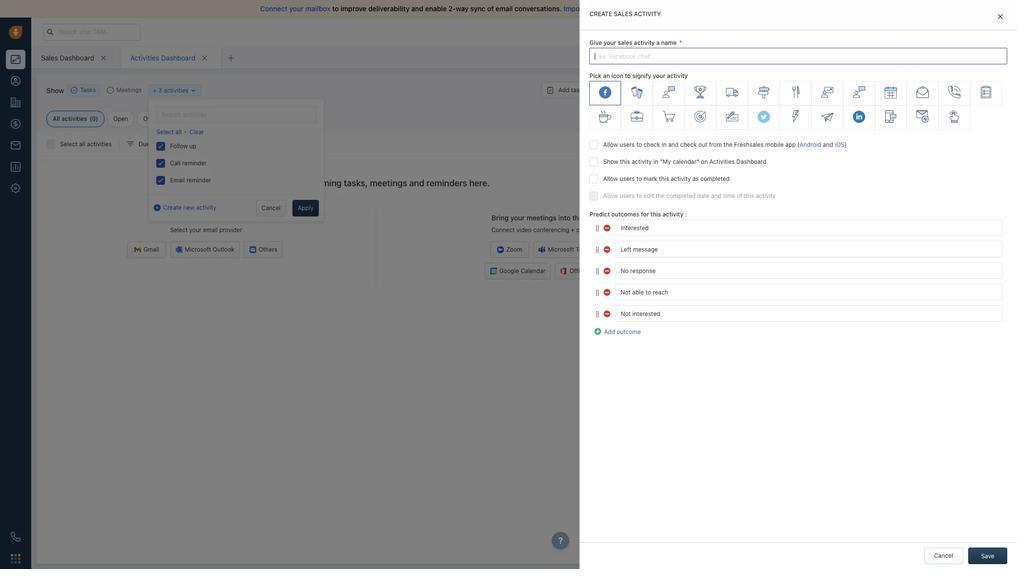 Task type: describe. For each thing, give the bounding box(es) containing it.
all activities ( 0 )
[[53, 115, 98, 123]]

0 horizontal spatial 0
[[92, 115, 96, 123]]

start
[[714, 4, 729, 13]]

microsoft teams for bottom microsoft teams button
[[548, 246, 594, 254]]

add outcome
[[604, 329, 641, 336]]

to right mailbox
[[332, 4, 339, 13]]

"my
[[660, 158, 671, 166]]

2 horizontal spatial all
[[587, 4, 594, 13]]

bring your meetings into the crm connect video conferencing + calendar
[[491, 214, 600, 234]]

select for select all activities
[[60, 141, 77, 148]]

sales left data
[[612, 4, 629, 13]]

apply button
[[292, 200, 319, 217]]

due date:
[[139, 141, 165, 148]]

time
[[723, 193, 735, 200]]

minus filled image for 4th ui drag handle image from the bottom
[[604, 224, 611, 231]]

1 horizontal spatial email
[[496, 4, 513, 13]]

1 horizontal spatial (
[[186, 141, 188, 148]]

users for mark
[[620, 175, 635, 183]]

a
[[656, 39, 660, 46]]

show for show this activity in "my calendar" on activities dashboard
[[603, 158, 618, 166]]

this right time
[[744, 193, 754, 200]]

the for to
[[656, 193, 665, 200]]

0 horizontal spatial 16
[[201, 141, 207, 148]]

18:00
[[729, 196, 745, 203]]

:
[[685, 211, 687, 218]]

to left 'start'
[[705, 4, 712, 13]]

1 horizontal spatial 0
[[947, 555, 952, 564]]

2 0 link from the left
[[987, 555, 992, 564]]

email
[[170, 177, 185, 184]]

connect for connect your mailbox to improve deliverability and enable 2-way sync of email conversations. import all your sales data so you don't have to start from scratch.
[[260, 4, 287, 13]]

follow
[[170, 143, 188, 150]]

emails
[[192, 214, 212, 222]]

freshsales
[[734, 141, 764, 149]]

0 vertical spatial video
[[752, 124, 768, 131]]

way
[[456, 4, 469, 13]]

this right for
[[650, 211, 661, 218]]

activity inside "link"
[[196, 204, 216, 211]]

add task button
[[541, 82, 588, 99]]

allow for allow users to check in and check out from the freshsales mobile app ( android and ios )
[[603, 141, 618, 149]]

plans
[[855, 28, 871, 35]]

1 horizontal spatial microsoft teams button
[[768, 136, 834, 148]]

1 vertical spatial microsoft teams button
[[533, 242, 599, 258]]

add meeting button
[[607, 82, 664, 99]]

2 horizontal spatial microsoft
[[783, 138, 809, 145]]

minus filled image for fourth ui drag handle image
[[604, 309, 611, 317]]

explore plans link
[[827, 26, 876, 38]]

bring for bring your meetings into the crm
[[492, 214, 509, 222]]

+ inside "bring your meetings into the crm connect video conferencing + calendar"
[[571, 227, 575, 234]]

show this activity in "my calendar" on activities dashboard
[[603, 158, 766, 166]]

more
[[674, 86, 688, 94]]

0 horizontal spatial of
[[487, 4, 494, 13]]

connect inside "bring your meetings into the crm connect video conferencing + calendar"
[[491, 227, 515, 234]]

give
[[589, 39, 602, 46]]

call
[[170, 160, 180, 167]]

email reminder
[[170, 177, 211, 184]]

ui drag handle image
[[594, 268, 600, 275]]

21
[[795, 28, 801, 35]]

connect for connect video conferencing + calendar
[[727, 124, 751, 131]]

provider
[[219, 227, 242, 234]]

and left enable
[[411, 4, 423, 13]]

outcome
[[617, 329, 641, 336]]

android link
[[800, 141, 821, 149]]

0 vertical spatial conferencing
[[769, 124, 806, 131]]

app
[[785, 141, 796, 149]]

view activity goals link
[[643, 117, 706, 126]]

( inside tab panel
[[797, 141, 800, 149]]

up
[[189, 143, 196, 150]]

0 horizontal spatial (
[[90, 115, 92, 123]]

sync
[[470, 4, 485, 13]]

name
[[661, 39, 677, 46]]

Search your CRM... text field
[[43, 24, 141, 40]]

sales
[[41, 53, 58, 62]]

signify
[[632, 72, 651, 80]]

enable
[[425, 4, 447, 13]]

bring your emails into the crm select your email provider
[[156, 214, 256, 234]]

reminders
[[427, 178, 467, 188]]

21:00
[[729, 284, 744, 291]]

dialog containing create sales activity
[[580, 0, 1017, 570]]

dashboard inside tab panel
[[736, 158, 766, 166]]

1 vertical spatial nov
[[739, 174, 751, 182]]

import all your sales data link
[[564, 4, 647, 13]]

activities for all
[[87, 141, 112, 148]]

1 0 link from the left
[[947, 555, 952, 564]]

follow up
[[170, 143, 196, 150]]

your inside "bring your meetings into the crm connect video conferencing + calendar"
[[510, 214, 525, 222]]

find
[[262, 178, 279, 188]]

tasks
[[80, 87, 96, 94]]

4 ui drag handle image from the top
[[594, 311, 600, 318]]

0 vertical spatial from
[[731, 4, 746, 13]]

dashboard for activities dashboard
[[161, 53, 195, 62]]

office 365 button
[[555, 263, 604, 280]]

android
[[800, 141, 821, 149]]

explore
[[833, 28, 854, 35]]

email inside bring your emails into the crm select your email provider
[[203, 227, 218, 234]]

tab panel containing create sales activity
[[580, 0, 1017, 570]]

minus filled image
[[604, 267, 611, 274]]

0 vertical spatial calendar
[[741, 100, 769, 108]]

) inside tab panel
[[844, 141, 847, 149]]

2 horizontal spatial +
[[808, 124, 812, 131]]

here.
[[469, 178, 490, 188]]

select for select all
[[156, 128, 174, 136]]

zoom for rightmost microsoft teams button
[[743, 138, 759, 145]]

365
[[588, 268, 599, 275]]

of inside tab panel
[[737, 193, 742, 200]]

microsoft for bring your meetings into the crm
[[548, 246, 574, 254]]

1 vertical spatial activities
[[62, 115, 87, 123]]

configure
[[846, 76, 873, 83]]

today ( nov 16
[[168, 141, 207, 148]]

activity left a
[[634, 39, 655, 46]]

activities dashboard
[[130, 53, 195, 62]]

dashboard for sales dashboard
[[60, 53, 94, 62]]

on
[[701, 158, 708, 166]]

activity up "more"
[[667, 72, 688, 80]]

phone element
[[6, 528, 25, 547]]

+ 3 activities link
[[153, 86, 197, 95]]

have
[[688, 4, 704, 13]]

activity left :
[[663, 211, 683, 218]]

mark
[[644, 175, 657, 183]]

allow for allow users to edit the completed date and time of this activity
[[603, 193, 618, 200]]

zoom button for bottom microsoft teams button
[[490, 242, 529, 258]]

view
[[653, 118, 666, 125]]

to left edit
[[636, 193, 642, 200]]

add for add task
[[558, 86, 569, 94]]

16 nov
[[729, 174, 751, 182]]

allow users to edit the completed date and time of this activity
[[603, 193, 776, 200]]

meetings
[[116, 87, 142, 94]]

all
[[53, 115, 60, 123]]

google
[[499, 268, 519, 275]]

others button
[[244, 242, 283, 258]]

conversations.
[[515, 4, 562, 13]]

view activity goals
[[653, 118, 706, 125]]

icon
[[611, 72, 623, 80]]



Task type: vqa. For each thing, say whether or not it's contained in the screenshot.
Add task
yes



Task type: locate. For each thing, give the bounding box(es) containing it.
microsoft teams up office
[[548, 246, 594, 254]]

down image
[[190, 87, 197, 94]]

minus filled image
[[604, 224, 611, 231], [604, 245, 611, 253], [604, 288, 611, 296], [604, 309, 611, 317]]

( right app
[[797, 141, 800, 149]]

into for emails
[[214, 214, 226, 222]]

as
[[692, 175, 699, 183]]

2 horizontal spatial connect
[[727, 124, 751, 131]]

2 into from the left
[[558, 214, 571, 222]]

1 vertical spatial users
[[620, 175, 635, 183]]

1 ui drag handle image from the top
[[594, 225, 600, 232]]

add for add outcome
[[604, 329, 615, 336]]

calendar up ios link
[[813, 124, 838, 131]]

1 horizontal spatial calendar
[[741, 100, 769, 108]]

microsoft left outlook
[[185, 246, 211, 254]]

dashboard
[[60, 53, 94, 62], [161, 53, 195, 62], [736, 158, 766, 166]]

create new activity link
[[154, 204, 216, 212]]

bring inside bring your emails into the crm select your email provider
[[156, 214, 174, 222]]

1 horizontal spatial meetings
[[527, 214, 557, 222]]

1 minus filled image from the top
[[604, 224, 611, 231]]

cancel button for apply
[[256, 200, 286, 217]]

apply
[[298, 205, 314, 212]]

0 horizontal spatial connect
[[260, 4, 287, 13]]

1 horizontal spatial of
[[737, 193, 742, 200]]

zoom button up google
[[490, 242, 529, 258]]

1 vertical spatial 16
[[729, 174, 737, 182]]

email down emails
[[203, 227, 218, 234]]

others
[[259, 246, 277, 254]]

2-
[[449, 4, 456, 13]]

video up google calendar
[[516, 227, 531, 234]]

1 horizontal spatial crm
[[585, 214, 600, 222]]

0
[[92, 115, 96, 123], [947, 555, 952, 564], [987, 555, 992, 564]]

ui drag handle image up ui drag handle icon
[[594, 246, 600, 254]]

today down select all "link"
[[168, 141, 184, 148]]

allow for allow users to mark this activity as completed
[[603, 175, 618, 183]]

0 horizontal spatial conferencing
[[533, 227, 569, 234]]

your trial ends in 21 days
[[750, 28, 814, 35]]

of right time
[[737, 193, 742, 200]]

add right plus filled icon
[[604, 329, 615, 336]]

1 bring from the left
[[156, 214, 174, 222]]

the for meetings
[[572, 214, 583, 222]]

add left task
[[558, 86, 569, 94]]

2 bring from the left
[[492, 214, 509, 222]]

add meeting
[[624, 86, 659, 94]]

to right icon
[[625, 72, 631, 80]]

)
[[96, 115, 98, 123], [844, 141, 847, 149]]

1 allow from the top
[[603, 141, 618, 149]]

1 vertical spatial reminder
[[186, 177, 211, 184]]

ui drag handle image
[[594, 225, 600, 232], [594, 246, 600, 254], [594, 289, 600, 297], [594, 311, 600, 318]]

0 horizontal spatial bring
[[156, 214, 174, 222]]

minus filled image down predict on the right
[[604, 224, 611, 231]]

connect your mailbox link
[[260, 4, 332, 13]]

0 horizontal spatial crm
[[240, 214, 256, 222]]

completed right as
[[700, 175, 730, 183]]

sales down create sales activity
[[618, 39, 632, 46]]

scratch.
[[748, 4, 774, 13]]

0 vertical spatial today
[[168, 141, 184, 148]]

2 allow from the top
[[603, 175, 618, 183]]

cancel button
[[256, 200, 286, 217], [924, 548, 963, 565]]

into inside "bring your meetings into the crm connect video conferencing + calendar"
[[558, 214, 571, 222]]

give your sales activity a name
[[589, 39, 677, 46]]

activities for 3
[[164, 87, 188, 94]]

3 allow from the top
[[603, 193, 618, 200]]

1 horizontal spatial add
[[604, 329, 615, 336]]

calendar right my
[[741, 100, 769, 108]]

0 horizontal spatial activities
[[130, 53, 159, 62]]

users for check
[[620, 141, 635, 149]]

1 vertical spatial connect
[[727, 124, 751, 131]]

the inside "bring your meetings into the crm connect video conferencing + calendar"
[[572, 214, 583, 222]]

2 ui drag handle image from the top
[[594, 246, 600, 254]]

3 minus filled image from the top
[[604, 288, 611, 296]]

1 horizontal spatial teams
[[811, 138, 829, 145]]

2 horizontal spatial 0
[[987, 555, 992, 564]]

20:00
[[729, 254, 745, 262]]

in
[[789, 28, 793, 35], [662, 141, 667, 149], [653, 158, 658, 166]]

select inside select all "link"
[[156, 128, 174, 136]]

2 users from the top
[[620, 175, 635, 183]]

add task
[[558, 86, 583, 94]]

minus filled image down minus filled icon
[[604, 288, 611, 296]]

from right out
[[709, 141, 722, 149]]

all down all activities ( 0 )
[[79, 141, 85, 148]]

2 vertical spatial in
[[653, 158, 658, 166]]

activity up a
[[634, 10, 661, 18]]

users for edit
[[620, 193, 635, 200]]

2 check from the left
[[680, 141, 697, 149]]

check left out
[[680, 141, 697, 149]]

teams for rightmost microsoft teams button
[[811, 138, 829, 145]]

ui drag handle image down predict on the right
[[594, 225, 600, 232]]

the for emails
[[228, 214, 239, 222]]

minus filled image up add outcome link
[[604, 309, 611, 317]]

1 vertical spatial all
[[175, 128, 182, 136]]

bring inside "bring your meetings into the crm connect video conferencing + calendar"
[[492, 214, 509, 222]]

1 into from the left
[[214, 214, 226, 222]]

reminder down call reminder
[[186, 177, 211, 184]]

clear
[[189, 128, 204, 136]]

0 vertical spatial reminder
[[182, 160, 207, 167]]

0 vertical spatial all
[[587, 4, 594, 13]]

meetings inside "bring your meetings into the crm connect video conferencing + calendar"
[[527, 214, 557, 222]]

1 horizontal spatial microsoft
[[548, 246, 574, 254]]

call reminder
[[170, 160, 207, 167]]

connect up google
[[491, 227, 515, 234]]

due
[[139, 141, 150, 148]]

1 horizontal spatial microsoft teams
[[783, 138, 829, 145]]

activities right all
[[62, 115, 87, 123]]

show
[[46, 86, 64, 94], [603, 158, 618, 166]]

reminder for call reminder
[[182, 160, 207, 167]]

mobile
[[765, 141, 784, 149]]

select
[[156, 128, 174, 136], [60, 141, 77, 148], [170, 227, 188, 234]]

1 horizontal spatial activities
[[709, 158, 735, 166]]

0 horizontal spatial 0 link
[[947, 555, 952, 564]]

select inside bring your emails into the crm select your email provider
[[170, 227, 188, 234]]

16 up time
[[729, 174, 737, 182]]

freshworks switcher image
[[11, 555, 21, 564]]

and left time
[[711, 193, 721, 200]]

select down create new activity "link"
[[170, 227, 188, 234]]

conferencing inside "bring your meetings into the crm connect video conferencing + calendar"
[[533, 227, 569, 234]]

the right edit
[[656, 193, 665, 200]]

ui drag handle image up plus filled icon
[[594, 311, 600, 318]]

configure widgets
[[846, 76, 897, 83]]

video inside "bring your meetings into the crm connect video conferencing + calendar"
[[516, 227, 531, 234]]

crm left outcomes
[[585, 214, 600, 222]]

teams up office 365
[[576, 246, 594, 254]]

meetings
[[370, 178, 407, 188], [527, 214, 557, 222]]

0 horizontal spatial video
[[516, 227, 531, 234]]

conferencing
[[769, 124, 806, 131], [533, 227, 569, 234]]

0 horizontal spatial from
[[709, 141, 722, 149]]

0 horizontal spatial cancel
[[262, 205, 281, 212]]

1 vertical spatial zoom
[[506, 246, 522, 254]]

completed up :
[[666, 193, 696, 200]]

allow users to mark this activity as completed
[[603, 175, 730, 183]]

email image
[[920, 28, 927, 36]]

1 horizontal spatial all
[[175, 128, 182, 136]]

phone image
[[11, 533, 21, 542]]

1 horizontal spatial connect
[[491, 227, 515, 234]]

) right android
[[844, 141, 847, 149]]

0 vertical spatial microsoft teams button
[[768, 136, 834, 148]]

16 right up
[[201, 141, 207, 148]]

upcoming
[[302, 178, 342, 188]]

0 horizontal spatial microsoft teams button
[[533, 242, 599, 258]]

video up freshsales
[[752, 124, 768, 131]]

0 horizontal spatial meetings
[[370, 178, 407, 188]]

( left up
[[186, 141, 188, 148]]

activity
[[634, 10, 661, 18], [634, 39, 655, 46], [667, 72, 688, 80], [668, 118, 689, 125], [632, 158, 652, 166], [671, 175, 691, 183], [756, 193, 776, 200], [196, 204, 216, 211], [663, 211, 683, 218]]

and left ios link
[[823, 141, 833, 149]]

create
[[163, 204, 182, 211]]

plus filled image
[[594, 327, 602, 335]]

1 vertical spatial zoom button
[[490, 242, 529, 258]]

add inside tab panel
[[604, 329, 615, 336]]

activity right view
[[668, 118, 689, 125]]

in up "my
[[662, 141, 667, 149]]

teams left ios
[[811, 138, 829, 145]]

1 vertical spatial cancel
[[934, 553, 953, 560]]

0 vertical spatial of
[[487, 4, 494, 13]]

crm for bring your emails into the crm
[[240, 214, 256, 222]]

0 horizontal spatial check
[[644, 141, 660, 149]]

tasks,
[[344, 178, 368, 188]]

from right 'start'
[[731, 4, 746, 13]]

zoom up google calendar button
[[506, 246, 522, 254]]

1 horizontal spatial )
[[844, 141, 847, 149]]

3 ui drag handle image from the top
[[594, 289, 600, 297]]

0 vertical spatial cancel button
[[256, 200, 286, 217]]

from inside tab panel
[[709, 141, 722, 149]]

activity right 18:00
[[756, 193, 776, 200]]

2 crm from the left
[[585, 214, 600, 222]]

zoom
[[743, 138, 759, 145], [506, 246, 522, 254]]

0 horizontal spatial cancel button
[[256, 200, 286, 217]]

for
[[641, 211, 649, 218]]

2 vertical spatial select
[[170, 227, 188, 234]]

ios
[[835, 141, 844, 149]]

all for select all
[[175, 128, 182, 136]]

calendar
[[741, 100, 769, 108], [813, 124, 838, 131], [576, 227, 600, 234]]

ios link
[[835, 141, 844, 149]]

nov
[[188, 141, 199, 148], [739, 174, 751, 182]]

reminder for email reminder
[[186, 177, 211, 184]]

Give your sales activity a name text field
[[589, 48, 1007, 65]]

minus filled image up minus filled icon
[[604, 245, 611, 253]]

0 vertical spatial 16
[[201, 141, 207, 148]]

1 horizontal spatial completed
[[700, 175, 730, 183]]

+ left the 3
[[153, 87, 157, 94]]

my calendar
[[729, 100, 769, 108]]

zoom button up 16 nov
[[727, 136, 766, 148]]

dialog
[[580, 0, 1017, 570]]

calendar"
[[673, 158, 699, 166]]

calendar inside "bring your meetings into the crm connect video conferencing + calendar"
[[576, 227, 600, 234]]

0 vertical spatial zoom button
[[727, 136, 766, 148]]

and up "my
[[668, 141, 678, 149]]

0 vertical spatial in
[[789, 28, 793, 35]]

tab panel
[[580, 0, 1017, 570]]

today up 16 nov
[[729, 161, 746, 168]]

+ inside dropdown button
[[153, 87, 157, 94]]

teams for bottom microsoft teams button
[[576, 246, 594, 254]]

video
[[752, 124, 768, 131], [516, 227, 531, 234]]

in for 21
[[789, 28, 793, 35]]

dashboard up + 3 activities dropdown button
[[161, 53, 195, 62]]

save button
[[968, 548, 1007, 565]]

crm inside bring your emails into the crm select your email provider
[[240, 214, 256, 222]]

0 vertical spatial meetings
[[370, 178, 407, 188]]

2 vertical spatial +
[[571, 227, 575, 234]]

activity up emails
[[196, 204, 216, 211]]

microsoft down connect video conferencing + calendar
[[783, 138, 809, 145]]

0 vertical spatial completed
[[700, 175, 730, 183]]

1 vertical spatial email
[[203, 227, 218, 234]]

all for select all activities
[[79, 141, 85, 148]]

this left "my
[[620, 158, 630, 166]]

the left freshsales
[[723, 141, 732, 149]]

calendar down predict on the right
[[576, 227, 600, 234]]

select all link
[[156, 128, 182, 136]]

overdue
[[143, 115, 167, 123]]

ends
[[775, 28, 787, 35]]

0 horizontal spatial )
[[96, 115, 98, 123]]

select all activities
[[60, 141, 112, 148]]

0 horizontal spatial microsoft
[[185, 246, 211, 254]]

show for show
[[46, 86, 64, 94]]

create
[[589, 10, 612, 18]]

activities right the 3
[[164, 87, 188, 94]]

1 horizontal spatial 16
[[729, 174, 737, 182]]

this
[[620, 158, 630, 166], [659, 175, 669, 183], [744, 193, 754, 200], [650, 211, 661, 218]]

office 365
[[570, 268, 599, 275]]

dashboard right sales on the top left of page
[[60, 53, 94, 62]]

all inside "link"
[[175, 128, 182, 136]]

) left open
[[96, 115, 98, 123]]

out
[[698, 141, 707, 149]]

Search activities text field
[[156, 106, 317, 123]]

in for "my
[[653, 158, 658, 166]]

1 vertical spatial in
[[662, 141, 667, 149]]

1 horizontal spatial show
[[603, 158, 618, 166]]

crm inside "bring your meetings into the crm connect video conferencing + calendar"
[[585, 214, 600, 222]]

0 horizontal spatial teams
[[576, 246, 594, 254]]

1 crm from the left
[[240, 214, 256, 222]]

(
[[90, 115, 92, 123], [186, 141, 188, 148], [797, 141, 800, 149]]

the inside bring your emails into the crm select your email provider
[[228, 214, 239, 222]]

today for today ( nov 16
[[168, 141, 184, 148]]

1 horizontal spatial in
[[662, 141, 667, 149]]

microsoft up office
[[548, 246, 574, 254]]

zoom for bottom microsoft teams button
[[506, 246, 522, 254]]

so
[[647, 4, 654, 13]]

conferencing up "calendar"
[[533, 227, 569, 234]]

0 horizontal spatial zoom
[[506, 246, 522, 254]]

0 vertical spatial microsoft teams
[[783, 138, 829, 145]]

zoom button for rightmost microsoft teams button
[[727, 136, 766, 148]]

add for add meeting
[[624, 86, 635, 94]]

to left mark
[[636, 175, 642, 183]]

0 horizontal spatial microsoft teams
[[548, 246, 594, 254]]

microsoft outlook button
[[170, 242, 240, 258]]

show inside tab panel
[[603, 158, 618, 166]]

4 minus filled image from the top
[[604, 309, 611, 317]]

1 vertical spatial )
[[844, 141, 847, 149]]

connect left mailbox
[[260, 4, 287, 13]]

clear link
[[189, 128, 204, 136]]

and left reminders
[[409, 178, 424, 188]]

cancel inside tab panel
[[934, 553, 953, 560]]

0 horizontal spatial today
[[168, 141, 184, 148]]

pick an icon to signify your activity
[[589, 72, 688, 80]]

pick
[[589, 72, 601, 80]]

2 horizontal spatial (
[[797, 141, 800, 149]]

allow users to check in and check out from the freshsales mobile app ( android and ios )
[[603, 141, 847, 149]]

into inside bring your emails into the crm select your email provider
[[214, 214, 226, 222]]

0 vertical spatial activities
[[164, 87, 188, 94]]

1 vertical spatial allow
[[603, 175, 618, 183]]

calendar
[[521, 268, 545, 275]]

nov down clear link
[[188, 141, 199, 148]]

reminder
[[182, 160, 207, 167], [186, 177, 211, 184]]

all
[[587, 4, 594, 13], [175, 128, 182, 136], [79, 141, 85, 148]]

from
[[731, 4, 746, 13], [709, 141, 722, 149]]

edit
[[644, 193, 654, 200]]

microsoft for bring your emails into the crm
[[185, 246, 211, 254]]

cancel for save
[[934, 553, 953, 560]]

1 vertical spatial of
[[737, 193, 742, 200]]

office
[[570, 268, 586, 275]]

ui drag handle image down ui drag handle icon
[[594, 289, 600, 297]]

1 vertical spatial meetings
[[527, 214, 557, 222]]

cancel down find
[[262, 205, 281, 212]]

conferencing up app
[[769, 124, 806, 131]]

bring for bring your emails into the crm
[[156, 214, 174, 222]]

1 users from the top
[[620, 141, 635, 149]]

connect up freshsales
[[727, 124, 751, 131]]

2 vertical spatial allow
[[603, 193, 618, 200]]

select all
[[156, 128, 182, 136]]

an
[[603, 72, 610, 80]]

0 vertical spatial +
[[153, 87, 157, 94]]

nov up 18:00
[[739, 174, 751, 182]]

into for meetings
[[558, 214, 571, 222]]

3
[[158, 87, 162, 94]]

0 horizontal spatial in
[[653, 158, 658, 166]]

minus filled image for second ui drag handle image from the bottom of the tab panel containing create sales activity
[[604, 288, 611, 296]]

of right 'sync' on the top left of the page
[[487, 4, 494, 13]]

check up "my
[[644, 141, 660, 149]]

connect video conferencing + calendar
[[727, 124, 838, 131]]

activity up mark
[[632, 158, 652, 166]]

crm for bring your meetings into the crm
[[585, 214, 600, 222]]

activities inside dropdown button
[[164, 87, 188, 94]]

activities down all activities ( 0 )
[[87, 141, 112, 148]]

the left predict on the right
[[572, 214, 583, 222]]

1 check from the left
[[644, 141, 660, 149]]

1 vertical spatial completed
[[666, 193, 696, 200]]

data
[[631, 4, 645, 13]]

0 horizontal spatial +
[[153, 87, 157, 94]]

import
[[564, 4, 585, 13]]

cancel for apply
[[262, 205, 281, 212]]

cancel button for save
[[924, 548, 963, 565]]

0 vertical spatial users
[[620, 141, 635, 149]]

1 horizontal spatial 0 link
[[987, 555, 992, 564]]

into up provider
[[214, 214, 226, 222]]

this right mark
[[659, 175, 669, 183]]

your
[[289, 4, 304, 13], [596, 4, 610, 13], [604, 39, 616, 46], [653, 72, 665, 80], [282, 178, 299, 188], [175, 214, 190, 222], [510, 214, 525, 222], [189, 227, 201, 234]]

2 horizontal spatial add
[[624, 86, 635, 94]]

predict
[[589, 211, 610, 218]]

1 horizontal spatial cancel
[[934, 553, 953, 560]]

minus filled image for 3rd ui drag handle image from the bottom
[[604, 245, 611, 253]]

1 vertical spatial +
[[808, 124, 812, 131]]

in left "my
[[653, 158, 658, 166]]

new
[[183, 204, 195, 211]]

meeting
[[636, 86, 659, 94]]

email right 'sync' on the top left of the page
[[496, 4, 513, 13]]

add down pick an icon to signify your activity
[[624, 86, 635, 94]]

1 vertical spatial calendar
[[813, 124, 838, 131]]

microsoft teams for rightmost microsoft teams button
[[783, 138, 829, 145]]

3 users from the top
[[620, 193, 635, 200]]

sales right the create
[[614, 10, 632, 18]]

1 horizontal spatial today
[[729, 161, 746, 168]]

outlook
[[213, 246, 234, 254]]

you
[[656, 4, 668, 13]]

1 vertical spatial cancel button
[[924, 548, 963, 565]]

gmail
[[143, 246, 159, 254]]

None text field
[[615, 220, 1002, 237], [615, 241, 1002, 258], [615, 263, 1002, 279], [615, 284, 1002, 301], [615, 306, 1002, 322], [615, 220, 1002, 237], [615, 241, 1002, 258], [615, 263, 1002, 279], [615, 284, 1002, 301], [615, 306, 1002, 322]]

dashboard down freshsales
[[736, 158, 766, 166]]

the up provider
[[228, 214, 239, 222]]

sales dashboard
[[41, 53, 94, 62]]

microsoft teams down connect video conferencing + calendar
[[783, 138, 829, 145]]

0 horizontal spatial into
[[214, 214, 226, 222]]

microsoft teams button up office
[[533, 242, 599, 258]]

activity left as
[[671, 175, 691, 183]]

0 vertical spatial nov
[[188, 141, 199, 148]]

reminder down up
[[182, 160, 207, 167]]

deliverability
[[368, 4, 410, 13]]

0 horizontal spatial nov
[[188, 141, 199, 148]]

check
[[644, 141, 660, 149], [680, 141, 697, 149]]

cancel button down find
[[256, 200, 286, 217]]

activities inside tab panel
[[709, 158, 735, 166]]

2 vertical spatial connect
[[491, 227, 515, 234]]

1 horizontal spatial cancel button
[[924, 548, 963, 565]]

in left the 21
[[789, 28, 793, 35]]

cancel left save at the bottom right of the page
[[934, 553, 953, 560]]

1 vertical spatial today
[[729, 161, 746, 168]]

+ 3 activities
[[153, 87, 188, 94]]

2 minus filled image from the top
[[604, 245, 611, 253]]

outcomes
[[611, 211, 639, 218]]

today for today
[[729, 161, 746, 168]]

google calendar
[[499, 268, 545, 275]]

open
[[113, 115, 128, 123]]

of
[[487, 4, 494, 13], [737, 193, 742, 200]]

to up allow users to mark this activity as completed
[[636, 141, 642, 149]]

1 horizontal spatial bring
[[492, 214, 509, 222]]

+ up android link
[[808, 124, 812, 131]]

select up date:
[[156, 128, 174, 136]]

1 vertical spatial video
[[516, 227, 531, 234]]

microsoft outlook
[[185, 246, 234, 254]]

0 vertical spatial activities
[[130, 53, 159, 62]]



